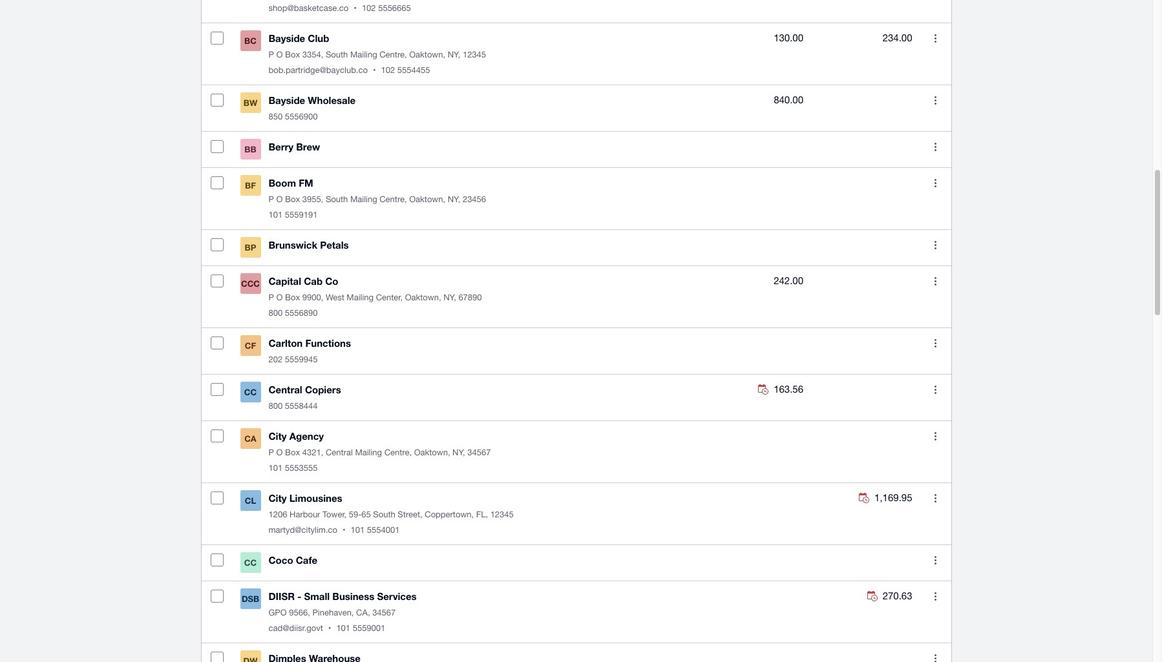 Task type: describe. For each thing, give the bounding box(es) containing it.
centre, for city agency
[[384, 448, 412, 458]]

5 more row options button from the top
[[923, 232, 948, 258]]

more row options button for carlton functions
[[923, 330, 948, 356]]

840.00
[[774, 95, 803, 105]]

• inside diisr - small business services gpo 9566, pinehaven, ca, 34567 cad@diisr.govt • 101 5559001
[[328, 624, 331, 634]]

p inside capital cab co p o box 9900, west mailing center, oaktown, ny, 67890 800 5556890
[[269, 293, 274, 303]]

34567 inside 'city agency p o box 4321, central mailing centre, oaktown, ny, 34567 101 5553555'
[[468, 448, 491, 458]]

101 for city agency
[[269, 464, 283, 473]]

59-
[[349, 510, 361, 520]]

1206
[[269, 510, 287, 520]]

box for bayside
[[285, 50, 300, 60]]

101 inside city limousines 1206 harbour tower, 59-65 south street, coppertown, fl, 12345 martyd@citylim.co • 101 5554001
[[351, 526, 365, 535]]

5553555
[[285, 464, 318, 473]]

34567 inside diisr - small business services gpo 9566, pinehaven, ca, 34567 cad@diisr.govt • 101 5559001
[[372, 608, 396, 618]]

ccc
[[241, 279, 260, 289]]

coco cafe
[[269, 555, 317, 566]]

oaktown, for city agency
[[414, 448, 450, 458]]

club
[[308, 32, 329, 44]]

west
[[326, 293, 344, 303]]

box inside capital cab co p o box 9900, west mailing center, oaktown, ny, 67890 800 5556890
[[285, 293, 300, 303]]

234.00 link
[[883, 31, 912, 46]]

9566,
[[289, 608, 310, 618]]

3354,
[[302, 50, 323, 60]]

4321,
[[302, 448, 323, 458]]

brew
[[296, 141, 320, 153]]

• left the 5556665 on the left of the page
[[354, 3, 357, 13]]

coco
[[269, 555, 293, 566]]

oaktown, inside capital cab co p o box 9900, west mailing center, oaktown, ny, 67890 800 5556890
[[405, 293, 441, 303]]

dsb
[[242, 594, 259, 604]]

101 for boom fm
[[269, 210, 283, 220]]

1,169.95 link
[[859, 491, 912, 506]]

brunswick
[[269, 239, 317, 251]]

berry
[[269, 141, 294, 153]]

5559191
[[285, 210, 318, 220]]

3955,
[[302, 195, 323, 204]]

more row options button for boom fm
[[923, 170, 948, 196]]

diisr
[[269, 591, 295, 602]]

agency
[[289, 431, 324, 442]]

bob.partridge@bayclub.co
[[269, 65, 368, 75]]

• inside bayside club p o box 3354, south mailing centre, oaktown, ny, 12345 bob.partridge@bayclub.co • 102 5554455
[[373, 65, 376, 75]]

5554001
[[367, 526, 400, 535]]

small
[[304, 591, 330, 602]]

more row options image for dsb
[[935, 592, 936, 601]]

carlton functions 202 5559945
[[269, 338, 351, 365]]

box for boom
[[285, 195, 300, 204]]

850
[[269, 112, 283, 122]]

harbour
[[290, 510, 320, 520]]

south for club
[[326, 50, 348, 60]]

101 for diisr - small business services
[[336, 624, 350, 634]]

5559001
[[353, 624, 385, 634]]

shop@basketcase.co • 102 5556665
[[269, 3, 411, 13]]

gpo
[[269, 608, 287, 618]]

more row options image for bc
[[935, 34, 936, 42]]

tower,
[[323, 510, 347, 520]]

more row options button for central copiers
[[923, 377, 948, 403]]

23456
[[463, 195, 486, 204]]

-
[[297, 591, 301, 602]]

functions
[[305, 338, 351, 349]]

5556890
[[285, 308, 318, 318]]

ca
[[244, 434, 256, 444]]

business
[[332, 591, 374, 602]]

67890
[[458, 293, 482, 303]]

city for city agency
[[269, 431, 287, 442]]

o for bayside
[[276, 50, 283, 60]]

bayside for bayside wholesale
[[269, 95, 305, 106]]

centre, for boom fm
[[380, 195, 407, 204]]

mailing for fm
[[350, 195, 377, 204]]

13 more row options button from the top
[[923, 646, 948, 662]]

cc for more row options image related to central copiers
[[244, 387, 257, 398]]

ny, inside capital cab co p o box 9900, west mailing center, oaktown, ny, 67890 800 5556890
[[443, 293, 456, 303]]

copiers
[[305, 384, 341, 396]]

shop@basketcase.co
[[269, 3, 349, 13]]

bf
[[245, 180, 256, 191]]

co
[[325, 275, 338, 287]]

9900,
[[302, 293, 323, 303]]

ny, for bayside club
[[448, 50, 460, 60]]

central inside central copiers 800 5558444
[[269, 384, 302, 396]]

242.00
[[774, 275, 803, 286]]

petals
[[320, 239, 349, 251]]

mailing for agency
[[355, 448, 382, 458]]

bc
[[244, 36, 257, 46]]

more row options button for diisr - small business services
[[923, 584, 948, 610]]

10 more row options image from the top
[[935, 655, 936, 662]]

800 inside capital cab co p o box 9900, west mailing center, oaktown, ny, 67890 800 5556890
[[269, 308, 283, 318]]

services
[[377, 591, 417, 602]]

• inside city limousines 1206 harbour tower, 59-65 south street, coppertown, fl, 12345 martyd@citylim.co • 101 5554001
[[343, 526, 345, 535]]

boom
[[269, 177, 296, 189]]

central copiers 800 5558444
[[269, 384, 341, 411]]

o for boom
[[276, 195, 283, 204]]

more row options image for central copiers
[[935, 386, 936, 394]]



Task type: vqa. For each thing, say whether or not it's contained in the screenshot.
2nd view from the left
no



Task type: locate. For each thing, give the bounding box(es) containing it.
8 more row options image from the top
[[935, 556, 936, 565]]

bp
[[245, 243, 256, 253]]

7 more row options image from the top
[[935, 494, 936, 503]]

2 cc from the top
[[244, 558, 257, 568]]

o inside 'city agency p o box 4321, central mailing centre, oaktown, ny, 34567 101 5553555'
[[276, 448, 283, 458]]

box
[[285, 50, 300, 60], [285, 195, 300, 204], [285, 293, 300, 303], [285, 448, 300, 458]]

0 horizontal spatial 102
[[362, 3, 376, 13]]

101 left 5553555
[[269, 464, 283, 473]]

capital cab co p o box 9900, west mailing center, oaktown, ny, 67890 800 5556890
[[269, 275, 482, 318]]

5558444
[[285, 401, 318, 411]]

oaktown, left 23456
[[409, 195, 445, 204]]

oaktown, up 5554455
[[409, 50, 445, 60]]

ny, inside bayside club p o box 3354, south mailing centre, oaktown, ny, 12345 bob.partridge@bayclub.co • 102 5554455
[[448, 50, 460, 60]]

cl
[[245, 496, 256, 506]]

cc left coco
[[244, 558, 257, 568]]

o inside capital cab co p o box 9900, west mailing center, oaktown, ny, 67890 800 5556890
[[276, 293, 283, 303]]

102
[[362, 3, 376, 13], [381, 65, 395, 75]]

1 horizontal spatial 102
[[381, 65, 395, 75]]

7 more row options button from the top
[[923, 330, 948, 356]]

city agency p o box 4321, central mailing centre, oaktown, ny, 34567 101 5553555
[[269, 431, 491, 473]]

101 inside diisr - small business services gpo 9566, pinehaven, ca, 34567 cad@diisr.govt • 101 5559001
[[336, 624, 350, 634]]

central up 5558444
[[269, 384, 302, 396]]

1 vertical spatial 800
[[269, 401, 283, 411]]

box inside bayside club p o box 3354, south mailing centre, oaktown, ny, 12345 bob.partridge@bayclub.co • 102 5554455
[[285, 50, 300, 60]]

0 vertical spatial 34567
[[468, 448, 491, 458]]

101
[[269, 210, 283, 220], [269, 464, 283, 473], [351, 526, 365, 535], [336, 624, 350, 634]]

800 left 5558444
[[269, 401, 283, 411]]

270.63 link
[[867, 589, 912, 604]]

0 vertical spatial south
[[326, 50, 348, 60]]

more row options image for capital cab co
[[935, 277, 936, 285]]

1 horizontal spatial 12345
[[490, 510, 514, 520]]

5 more row options image from the top
[[935, 241, 936, 249]]

800 inside central copiers 800 5558444
[[269, 401, 283, 411]]

o down "capital"
[[276, 293, 283, 303]]

•
[[354, 3, 357, 13], [373, 65, 376, 75], [343, 526, 345, 535], [328, 624, 331, 634]]

12345
[[463, 50, 486, 60], [490, 510, 514, 520]]

mailing inside 'city agency p o box 4321, central mailing centre, oaktown, ny, 34567 101 5553555'
[[355, 448, 382, 458]]

p for bayside club
[[269, 50, 274, 60]]

34567 up fl,
[[468, 448, 491, 458]]

centre, inside boom fm p o box 3955, south mailing centre, oaktown, ny, 23456 101 5559191
[[380, 195, 407, 204]]

5556665
[[378, 3, 411, 13]]

4 box from the top
[[285, 448, 300, 458]]

oaktown, for bayside club
[[409, 50, 445, 60]]

martyd@citylim.co
[[269, 526, 337, 535]]

1 more row options button from the top
[[923, 25, 948, 51]]

oaktown, inside 'city agency p o box 4321, central mailing centre, oaktown, ny, 34567 101 5553555'
[[414, 448, 450, 458]]

9 more row options button from the top
[[923, 423, 948, 449]]

0 vertical spatial cc
[[244, 387, 257, 398]]

oaktown, inside bayside club p o box 3354, south mailing centre, oaktown, ny, 12345 bob.partridge@bayclub.co • 102 5554455
[[409, 50, 445, 60]]

4 o from the top
[[276, 448, 283, 458]]

p left 4321, at the bottom of page
[[269, 448, 274, 458]]

south right 3354,
[[326, 50, 348, 60]]

bayside wholesale 850 5556900
[[269, 95, 356, 122]]

more row options image for bp
[[935, 241, 936, 249]]

270.63
[[883, 591, 912, 602]]

brunswick petals
[[269, 239, 349, 251]]

oaktown,
[[409, 50, 445, 60], [409, 195, 445, 204], [405, 293, 441, 303], [414, 448, 450, 458]]

1 box from the top
[[285, 50, 300, 60]]

1 horizontal spatial 34567
[[468, 448, 491, 458]]

6 more row options button from the top
[[923, 268, 948, 294]]

mailing up bob.partridge@bayclub.co
[[350, 50, 377, 60]]

city right ca
[[269, 431, 287, 442]]

street,
[[398, 510, 422, 520]]

1 cc from the top
[[244, 387, 257, 398]]

0 horizontal spatial central
[[269, 384, 302, 396]]

4 more row options button from the top
[[923, 170, 948, 196]]

12345 inside bayside club p o box 3354, south mailing centre, oaktown, ny, 12345 bob.partridge@bayclub.co • 102 5554455
[[463, 50, 486, 60]]

south up 5554001 on the left
[[373, 510, 395, 520]]

mailing right west
[[347, 293, 374, 303]]

2 more row options image from the top
[[935, 96, 936, 105]]

1 vertical spatial more row options image
[[935, 386, 936, 394]]

2 more row options image from the top
[[935, 386, 936, 394]]

p down the boom
[[269, 195, 274, 204]]

cc for more row options icon for cc
[[244, 558, 257, 568]]

ny,
[[448, 50, 460, 60], [448, 195, 460, 204], [443, 293, 456, 303], [452, 448, 465, 458]]

box inside boom fm p o box 3955, south mailing centre, oaktown, ny, 23456 101 5559191
[[285, 195, 300, 204]]

12345 for limousines
[[490, 510, 514, 520]]

south inside bayside club p o box 3354, south mailing centre, oaktown, ny, 12345 bob.partridge@bayclub.co • 102 5554455
[[326, 50, 348, 60]]

2 city from the top
[[269, 493, 287, 504]]

cc down cf
[[244, 387, 257, 398]]

cf
[[245, 341, 256, 351]]

0 vertical spatial central
[[269, 384, 302, 396]]

south right 3955,
[[326, 195, 348, 204]]

12345 for club
[[463, 50, 486, 60]]

oaktown, right center,
[[405, 293, 441, 303]]

o inside boom fm p o box 3955, south mailing centre, oaktown, ny, 23456 101 5559191
[[276, 195, 283, 204]]

p left 3354,
[[269, 50, 274, 60]]

fm
[[299, 177, 313, 189]]

capital
[[269, 275, 301, 287]]

101 down pinehaven,
[[336, 624, 350, 634]]

more row options image for bf
[[935, 179, 936, 187]]

centre, for bayside club
[[380, 50, 407, 60]]

1 vertical spatial cc
[[244, 558, 257, 568]]

0 vertical spatial bayside
[[269, 32, 305, 44]]

2 800 from the top
[[269, 401, 283, 411]]

o down the boom
[[276, 195, 283, 204]]

diisr - small business services gpo 9566, pinehaven, ca, 34567 cad@diisr.govt • 101 5559001
[[269, 591, 417, 634]]

5556900
[[285, 112, 318, 122]]

p for boom fm
[[269, 195, 274, 204]]

2 vertical spatial south
[[373, 510, 395, 520]]

10 more row options button from the top
[[923, 486, 948, 511]]

12 more row options button from the top
[[923, 584, 948, 610]]

box up 5556890
[[285, 293, 300, 303]]

more row options button for city limousines
[[923, 486, 948, 511]]

5554455
[[397, 65, 430, 75]]

o for city
[[276, 448, 283, 458]]

city limousines 1206 harbour tower, 59-65 south street, coppertown, fl, 12345 martyd@citylim.co • 101 5554001
[[269, 493, 514, 535]]

12345 inside city limousines 1206 harbour tower, 59-65 south street, coppertown, fl, 12345 martyd@citylim.co • 101 5554001
[[490, 510, 514, 520]]

1 o from the top
[[276, 50, 283, 60]]

840.00 link
[[774, 93, 803, 108]]

34567 down services
[[372, 608, 396, 618]]

mailing inside boom fm p o box 3955, south mailing centre, oaktown, ny, 23456 101 5559191
[[350, 195, 377, 204]]

1 horizontal spatial central
[[326, 448, 353, 458]]

202
[[269, 355, 283, 365]]

more row options image
[[935, 277, 936, 285], [935, 386, 936, 394], [935, 432, 936, 441]]

more row options image
[[935, 34, 936, 42], [935, 96, 936, 105], [935, 143, 936, 151], [935, 179, 936, 187], [935, 241, 936, 249], [935, 339, 936, 348], [935, 494, 936, 503], [935, 556, 936, 565], [935, 592, 936, 601], [935, 655, 936, 662]]

fl,
[[476, 510, 488, 520]]

p for city agency
[[269, 448, 274, 458]]

1 vertical spatial bayside
[[269, 95, 305, 106]]

central right 4321, at the bottom of page
[[326, 448, 353, 458]]

centre, inside bayside club p o box 3354, south mailing centre, oaktown, ny, 12345 bob.partridge@bayclub.co • 102 5554455
[[380, 50, 407, 60]]

center,
[[376, 293, 403, 303]]

centre,
[[380, 50, 407, 60], [380, 195, 407, 204], [384, 448, 412, 458]]

3 o from the top
[[276, 293, 283, 303]]

ca,
[[356, 608, 370, 618]]

more row options image for cl
[[935, 494, 936, 503]]

• down tower,
[[343, 526, 345, 535]]

0 vertical spatial 800
[[269, 308, 283, 318]]

0 vertical spatial 12345
[[463, 50, 486, 60]]

more row options button for city agency
[[923, 423, 948, 449]]

101 left 5559191
[[269, 210, 283, 220]]

3 more row options button from the top
[[923, 134, 948, 160]]

4 p from the top
[[269, 448, 274, 458]]

bayside up 850
[[269, 95, 305, 106]]

central inside 'city agency p o box 4321, central mailing centre, oaktown, ny, 34567 101 5553555'
[[326, 448, 353, 458]]

1 p from the top
[[269, 50, 274, 60]]

bb
[[245, 144, 256, 155]]

0 vertical spatial centre,
[[380, 50, 407, 60]]

8 more row options button from the top
[[923, 377, 948, 403]]

cc
[[244, 387, 257, 398], [244, 558, 257, 568]]

more row options image for city agency
[[935, 432, 936, 441]]

2 bayside from the top
[[269, 95, 305, 106]]

ny, for city agency
[[452, 448, 465, 458]]

more row options button for bayside club
[[923, 25, 948, 51]]

pinehaven,
[[312, 608, 354, 618]]

box inside 'city agency p o box 4321, central mailing centre, oaktown, ny, 34567 101 5553555'
[[285, 448, 300, 458]]

o inside bayside club p o box 3354, south mailing centre, oaktown, ny, 12345 bob.partridge@bayclub.co • 102 5554455
[[276, 50, 283, 60]]

11 more row options button from the top
[[923, 548, 948, 573]]

mailing
[[350, 50, 377, 60], [350, 195, 377, 204], [347, 293, 374, 303], [355, 448, 382, 458]]

centre, inside 'city agency p o box 4321, central mailing centre, oaktown, ny, 34567 101 5553555'
[[384, 448, 412, 458]]

bayside inside bayside club p o box 3354, south mailing centre, oaktown, ny, 12345 bob.partridge@bayclub.co • 102 5554455
[[269, 32, 305, 44]]

city for city limousines
[[269, 493, 287, 504]]

south inside boom fm p o box 3955, south mailing centre, oaktown, ny, 23456 101 5559191
[[326, 195, 348, 204]]

4 more row options image from the top
[[935, 179, 936, 187]]

box up 5553555
[[285, 448, 300, 458]]

bayside inside bayside wholesale 850 5556900
[[269, 95, 305, 106]]

163.56
[[774, 384, 803, 395]]

boom fm p o box 3955, south mailing centre, oaktown, ny, 23456 101 5559191
[[269, 177, 486, 220]]

ny, inside 'city agency p o box 4321, central mailing centre, oaktown, ny, 34567 101 5553555'
[[452, 448, 465, 458]]

1 vertical spatial centre,
[[380, 195, 407, 204]]

0 vertical spatial 102
[[362, 3, 376, 13]]

34567
[[468, 448, 491, 458], [372, 608, 396, 618]]

oaktown, up coppertown, at the left of the page
[[414, 448, 450, 458]]

p inside boom fm p o box 3955, south mailing centre, oaktown, ny, 23456 101 5559191
[[269, 195, 274, 204]]

800
[[269, 308, 283, 318], [269, 401, 283, 411]]

1 vertical spatial 12345
[[490, 510, 514, 520]]

1 800 from the top
[[269, 308, 283, 318]]

1 vertical spatial south
[[326, 195, 348, 204]]

p inside bayside club p o box 3354, south mailing centre, oaktown, ny, 12345 bob.partridge@bayclub.co • 102 5554455
[[269, 50, 274, 60]]

163.56 link
[[758, 382, 803, 398]]

1 city from the top
[[269, 431, 287, 442]]

coppertown,
[[425, 510, 474, 520]]

ny, for boom fm
[[448, 195, 460, 204]]

mailing for club
[[350, 50, 377, 60]]

2 p from the top
[[269, 195, 274, 204]]

oaktown, for boom fm
[[409, 195, 445, 204]]

central
[[269, 384, 302, 396], [326, 448, 353, 458]]

mailing inside capital cab co p o box 9900, west mailing center, oaktown, ny, 67890 800 5556890
[[347, 293, 374, 303]]

cad@diisr.govt
[[269, 624, 323, 634]]

more row options image for cf
[[935, 339, 936, 348]]

800 left 5556890
[[269, 308, 283, 318]]

130.00
[[774, 32, 803, 43]]

bw
[[244, 98, 257, 108]]

9 more row options image from the top
[[935, 592, 936, 601]]

3 more row options image from the top
[[935, 432, 936, 441]]

101 down 59- at the bottom left of the page
[[351, 526, 365, 535]]

cafe
[[296, 555, 317, 566]]

102 left the 5556665 on the left of the page
[[362, 3, 376, 13]]

1 vertical spatial city
[[269, 493, 287, 504]]

3 more row options image from the top
[[935, 143, 936, 151]]

city up 1206
[[269, 493, 287, 504]]

carlton
[[269, 338, 303, 349]]

mailing right 4321, at the bottom of page
[[355, 448, 382, 458]]

130.00 link
[[774, 31, 803, 46]]

• down pinehaven,
[[328, 624, 331, 634]]

city inside city limousines 1206 harbour tower, 59-65 south street, coppertown, fl, 12345 martyd@citylim.co • 101 5554001
[[269, 493, 287, 504]]

south for fm
[[326, 195, 348, 204]]

0 vertical spatial city
[[269, 431, 287, 442]]

mailing inside bayside club p o box 3354, south mailing centre, oaktown, ny, 12345 bob.partridge@bayclub.co • 102 5554455
[[350, 50, 377, 60]]

5559945
[[285, 355, 318, 365]]

o left 4321, at the bottom of page
[[276, 448, 283, 458]]

0 horizontal spatial 12345
[[463, 50, 486, 60]]

2 vertical spatial more row options image
[[935, 432, 936, 441]]

berry brew
[[269, 141, 320, 153]]

1 more row options image from the top
[[935, 34, 936, 42]]

2 vertical spatial centre,
[[384, 448, 412, 458]]

0 horizontal spatial 34567
[[372, 608, 396, 618]]

box left 3354,
[[285, 50, 300, 60]]

more row options button for capital cab co
[[923, 268, 948, 294]]

oaktown, inside boom fm p o box 3955, south mailing centre, oaktown, ny, 23456 101 5559191
[[409, 195, 445, 204]]

65
[[361, 510, 371, 520]]

limousines
[[289, 493, 342, 504]]

102 left 5554455
[[381, 65, 395, 75]]

box up 5559191
[[285, 195, 300, 204]]

234.00
[[883, 32, 912, 43]]

2 box from the top
[[285, 195, 300, 204]]

box for city
[[285, 448, 300, 458]]

more row options button for bayside wholesale
[[923, 87, 948, 113]]

1 vertical spatial 102
[[381, 65, 395, 75]]

cab
[[304, 275, 323, 287]]

3 box from the top
[[285, 293, 300, 303]]

o
[[276, 50, 283, 60], [276, 195, 283, 204], [276, 293, 283, 303], [276, 448, 283, 458]]

1 bayside from the top
[[269, 32, 305, 44]]

3 p from the top
[[269, 293, 274, 303]]

o left 3354,
[[276, 50, 283, 60]]

bayside for bayside club
[[269, 32, 305, 44]]

p down "capital"
[[269, 293, 274, 303]]

mailing right 3955,
[[350, 195, 377, 204]]

1 vertical spatial 34567
[[372, 608, 396, 618]]

6 more row options image from the top
[[935, 339, 936, 348]]

p
[[269, 50, 274, 60], [269, 195, 274, 204], [269, 293, 274, 303], [269, 448, 274, 458]]

2 more row options button from the top
[[923, 87, 948, 113]]

• left 5554455
[[373, 65, 376, 75]]

p inside 'city agency p o box 4321, central mailing centre, oaktown, ny, 34567 101 5553555'
[[269, 448, 274, 458]]

south inside city limousines 1206 harbour tower, 59-65 south street, coppertown, fl, 12345 martyd@citylim.co • 101 5554001
[[373, 510, 395, 520]]

wholesale
[[308, 95, 356, 106]]

1,169.95
[[875, 493, 912, 504]]

bayside up 3354,
[[269, 32, 305, 44]]

1 more row options image from the top
[[935, 277, 936, 285]]

city inside 'city agency p o box 4321, central mailing centre, oaktown, ny, 34567 101 5553555'
[[269, 431, 287, 442]]

more row options button
[[923, 25, 948, 51], [923, 87, 948, 113], [923, 134, 948, 160], [923, 170, 948, 196], [923, 232, 948, 258], [923, 268, 948, 294], [923, 330, 948, 356], [923, 377, 948, 403], [923, 423, 948, 449], [923, 486, 948, 511], [923, 548, 948, 573], [923, 584, 948, 610], [923, 646, 948, 662]]

more row options image for bb
[[935, 143, 936, 151]]

242.00 link
[[774, 274, 803, 289]]

102 inside bayside club p o box 3354, south mailing centre, oaktown, ny, 12345 bob.partridge@bayclub.co • 102 5554455
[[381, 65, 395, 75]]

101 inside 'city agency p o box 4321, central mailing centre, oaktown, ny, 34567 101 5553555'
[[269, 464, 283, 473]]

more row options image for cc
[[935, 556, 936, 565]]

bayside club p o box 3354, south mailing centre, oaktown, ny, 12345 bob.partridge@bayclub.co • 102 5554455
[[269, 32, 486, 75]]

ny, inside boom fm p o box 3955, south mailing centre, oaktown, ny, 23456 101 5559191
[[448, 195, 460, 204]]

2 o from the top
[[276, 195, 283, 204]]

1 vertical spatial central
[[326, 448, 353, 458]]

city
[[269, 431, 287, 442], [269, 493, 287, 504]]

more row options image for bw
[[935, 96, 936, 105]]

101 inside boom fm p o box 3955, south mailing centre, oaktown, ny, 23456 101 5559191
[[269, 210, 283, 220]]

0 vertical spatial more row options image
[[935, 277, 936, 285]]



